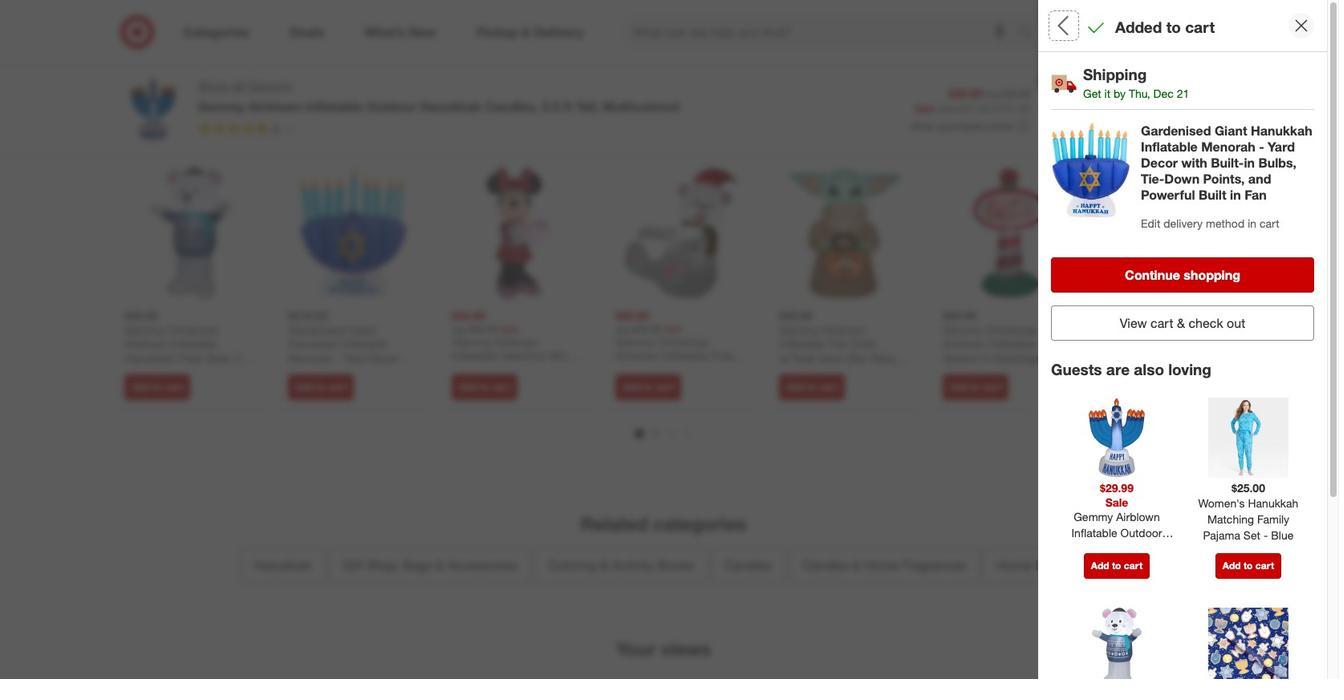 Task type: locate. For each thing, give the bounding box(es) containing it.
menorah
[[1192, 97, 1247, 113], [1202, 139, 1256, 155], [288, 351, 333, 365]]

to for $42.99 reg $56.99 sale gemmy airblown inflatable valentine minnie mouse, 3.5 ft tall, red
[[480, 381, 489, 393]]

bulbs, inside "gardenised giant hanukkah inflatable menorah - yard decor with built-in bulbs, tie-down points, and powerful built in fan gardenised"
[[1192, 129, 1231, 145]]

21 inside shipping get it by thu, dec 21
[[1177, 86, 1189, 100]]

bear, left also in the bottom of the page
[[1107, 363, 1132, 377]]

1 candles from the left
[[725, 558, 772, 574]]

0 vertical spatial outdoor
[[366, 99, 417, 115]]

add to cart for $210.00 gardenised giant hanukkah inflatable menorah - yard decor with built-in bulbs, tie- down points, and powerful built in fan
[[295, 381, 347, 393]]

2 vertical spatial fan
[[373, 393, 391, 407]]

bulbs, inside "gardenised giant hanukkah inflatable menorah - yard decor with built-in bulbs, tie-down points, and powerful built in fan"
[[1259, 155, 1297, 171]]

0 horizontal spatial home
[[865, 558, 899, 574]]

1 vertical spatial thu,
[[1103, 258, 1128, 274]]

2 vertical spatial giant
[[350, 323, 377, 336]]

$29.99 inside $29.99 sale gemmy airblown inflatable outdoor hanukkah candles, 3.5 ft tall, multicolored
[[1100, 482, 1134, 495]]

save
[[938, 103, 957, 115]]

bulbs, for gardenised giant hanukkah inflatable menorah - yard decor with built-in bulbs, tie-down points, and powerful built in fan gardenised
[[1192, 129, 1231, 145]]

reg inside '$42.99 reg $56.99 sale gemmy airblown inflatable valentine minnie mouse, 3.5 ft tall, red'
[[452, 323, 466, 335]]

polar left the 4 on the left bottom of the page
[[178, 351, 204, 365]]

method
[[1206, 216, 1245, 230]]

inflatable inside the $39.99 gemmy christmas airblown inflatable hanukkah polar bear, 4 ft tall, multicolored
[[171, 337, 217, 350]]

0 vertical spatial candles,
[[485, 99, 538, 115]]

with inside "gardenised giant hanukkah inflatable menorah - yard decor with built-in bulbs, tie-down points, and powerful built in fan"
[[1182, 155, 1208, 171]]

1 vertical spatial built
[[1199, 187, 1227, 203]]

0 horizontal spatial 21
[[1158, 258, 1173, 274]]

2 horizontal spatial polar
[[1203, 349, 1228, 363]]

item down the 'exclusions'
[[1079, 319, 1104, 335]]

gardenised giant hanukkah inflatable menorah - yard decor with built-in bulbs, tie-down points, and powerful built in fan gardenised
[[1192, 65, 1318, 190]]

gardenised giant hanukkah inflatable menorah - yard decor with built-in bulbs, tie-down points, and powerful built in fan image
[[1051, 65, 1180, 193], [1051, 122, 1132, 218], [288, 168, 420, 299]]

tie- inside "gardenised giant hanukkah inflatable menorah - yard decor with built-in bulbs, tie-down points, and powerful built in fan"
[[1141, 171, 1165, 187]]

add
[[1139, 101, 1164, 117], [132, 381, 150, 393], [295, 381, 314, 393], [459, 381, 477, 393], [623, 381, 641, 393], [786, 381, 805, 393], [950, 381, 968, 393], [1264, 486, 1288, 502], [1091, 560, 1110, 572], [1223, 560, 1241, 572]]

airblown inside the $39.99 gemmy christmas airblown inflatable hanukkah polar bear, 4 ft tall, multicolored
[[124, 337, 168, 350]]

$39.99 inside $39.99 gemmy airblown inflatable the child w/treat sack star wars, 3.5 ft tall, brown
[[779, 309, 813, 322]]

tall, inside shop all gemmy gemmy airblown inflatable outdoor hanukkah candles, 3.5 ft tall, multicolored
[[576, 99, 599, 115]]

(
[[992, 103, 994, 115]]

1 horizontal spatial built-
[[1211, 155, 1244, 171]]

2 vertical spatial points,
[[320, 379, 354, 393]]

bear, for gemmy christmas airblown inflatable polar bear, 3.5 ft tall, multi
[[1107, 363, 1132, 377]]

tall, inside $29.99 sale gemmy airblown inflatable outdoor hanukkah candles, 3.5 ft tall, multicolored
[[1080, 559, 1099, 572]]

0 vertical spatial dec
[[1154, 86, 1174, 100]]

down inside "gardenised giant hanukkah inflatable menorah - yard decor with built-in bulbs, tie-down points, and powerful built in fan gardenised"
[[1258, 129, 1293, 145]]

0 horizontal spatial with
[[288, 365, 309, 379]]

1 horizontal spatial multi
[[1186, 363, 1210, 377]]

by inside shipping get it by thu, dec 21
[[1114, 86, 1126, 100]]

1 horizontal spatial powerful
[[1141, 187, 1195, 203]]

with inside "gardenised giant hanukkah inflatable menorah - yard decor with built-in bulbs, tie-down points, and powerful built in fan gardenised"
[[1233, 113, 1259, 129]]

inflatable inside $39.99 gemmy airblown inflatable the child w/treat sack star wars, 3.5 ft tall, brown
[[779, 337, 825, 350]]

continue
[[1125, 267, 1180, 283]]

add inside button
[[1264, 486, 1288, 502]]

yard for gardenised giant hanukkah inflatable menorah - yard decor with built-in bulbs, tie-down points, and powerful built in fan gardenised
[[1259, 97, 1286, 113]]

tie- for gardenised giant hanukkah inflatable menorah - yard decor with built-in bulbs, tie-down points, and powerful built in fan
[[1141, 171, 1165, 187]]

view cart & check out link
[[1051, 305, 1314, 341]]

stores
[[1175, 319, 1210, 335]]

multi
[[1186, 363, 1210, 377], [993, 365, 1018, 379]]

by inside sold and shipped by decorative gifts
[[1212, 418, 1227, 434]]

gardenised
[[1192, 65, 1263, 81], [1141, 122, 1211, 139], [1192, 178, 1243, 190], [288, 323, 347, 336]]

1 vertical spatial with
[[1182, 155, 1208, 171]]

2 vertical spatial powerful
[[288, 393, 332, 407]]

item
[[1079, 319, 1104, 335], [1291, 486, 1316, 502]]

down inside $210.00 gardenised giant hanukkah inflatable menorah - yard decor with built-in bulbs, tie- down points, and powerful built in fan
[[288, 379, 317, 393]]

built inside "gardenised giant hanukkah inflatable menorah - yard decor with built-in bulbs, tie-down points, and powerful built in fan gardenised"
[[1192, 161, 1220, 177]]

2 horizontal spatial powerful
[[1264, 145, 1318, 161]]

guests are also loving
[[1051, 360, 1212, 378]]

21
[[1177, 86, 1189, 100], [1158, 258, 1173, 274]]

down for gardenised giant hanukkah inflatable menorah - yard decor with built-in bulbs, tie-down points, and powerful built in fan
[[1165, 171, 1200, 187]]

menorah right the 4 on the left bottom of the page
[[288, 351, 333, 365]]

0 horizontal spatial built-
[[312, 365, 339, 379]]

tall, inside $39.99 gemmy airblown inflatable the child w/treat sack star wars, 3.5 ft tall, brown
[[808, 365, 827, 379]]

$39.99 for $39.99 gemmy christmas airblown inflatable hanukkah polar bear, 4 ft tall, multicolored
[[124, 309, 158, 322]]

0 horizontal spatial thu,
[[1103, 258, 1128, 274]]

tall, inside $24.99 reg $29.99 sale gemmy christmas airblown inflatable polar bear, 3.5 ft tall, multi
[[1164, 363, 1182, 377]]

0 vertical spatial thu,
[[1129, 86, 1151, 100]]

get up 'free'
[[1051, 258, 1072, 274]]

candles
[[725, 558, 772, 574], [802, 558, 849, 574]]

decor
[[1192, 113, 1229, 129], [1141, 155, 1178, 171], [368, 351, 399, 365], [1035, 558, 1070, 574]]

0 vertical spatial powerful
[[1264, 145, 1318, 161]]

tie- inside "gardenised giant hanukkah inflatable menorah - yard decor with built-in bulbs, tie-down points, and powerful built in fan gardenised"
[[1234, 129, 1258, 145]]

sale inside $29.99 sale gemmy airblown inflatable outdoor hanukkah candles, 3.5 ft tall, multicolored
[[1106, 496, 1129, 509]]

1 horizontal spatial bear,
[[616, 363, 641, 377]]

down
[[1258, 129, 1293, 145], [1165, 171, 1200, 187], [288, 379, 317, 393]]

gardenised giant hanukkah inflatable menorah - yard decor with built-in bulbs, tie-down points, and powerful built in fan image inside choose options 'dialog'
[[1051, 65, 1180, 193]]

christmas
[[167, 323, 218, 336], [985, 323, 1037, 336], [658, 335, 709, 348], [1149, 335, 1200, 348]]

menorah for gardenised giant hanukkah inflatable menorah - yard decor with built-in bulbs, tie-down points, and powerful built in fan gardenised
[[1192, 97, 1247, 113]]

1 horizontal spatial bulbs,
[[1192, 129, 1231, 145]]

0 vertical spatial down
[[1258, 129, 1293, 145]]

0 vertical spatial built
[[1192, 161, 1220, 177]]

&
[[1177, 315, 1185, 331], [436, 558, 444, 574], [600, 558, 608, 574], [853, 558, 861, 574]]

2 vertical spatial menorah
[[288, 351, 333, 365]]

0 vertical spatial yard
[[1259, 97, 1286, 113]]

0 vertical spatial giant
[[1266, 65, 1299, 81]]

home left fragrances
[[865, 558, 899, 574]]

shipping
[[1080, 276, 1129, 292]]

gardenised giant hanukkah inflatable menorah - yard decor with built-in bulbs, tie-down points, and powerful built in fan link
[[1192, 65, 1327, 177]]

powerful inside "gardenised giant hanukkah inflatable menorah - yard decor with built-in bulbs, tie-down points, and powerful built in fan"
[[1141, 187, 1195, 203]]

airblown
[[248, 99, 302, 115], [822, 323, 866, 336], [494, 335, 538, 348], [124, 337, 168, 350], [943, 337, 987, 350], [616, 349, 659, 363], [1107, 349, 1150, 363], [1116, 511, 1160, 524]]

1 horizontal spatial $210.00
[[1192, 202, 1238, 218]]

built- for gardenised giant hanukkah inflatable menorah - yard decor with built-in bulbs, tie-down points, and powerful built in fan
[[1211, 155, 1244, 171]]

21 down "edit"
[[1158, 258, 1173, 274]]

0 horizontal spatial $39.99
[[124, 309, 158, 322]]

$39.99 inside $29.99 reg $39.99 sale gemmy christmas airblown inflatable polar bear, 3.5 ft tall, multicolored
[[632, 323, 661, 335]]

down inside "gardenised giant hanukkah inflatable menorah - yard decor with built-in bulbs, tie-down points, and powerful built in fan"
[[1165, 171, 1200, 187]]

related
[[581, 513, 648, 535]]

$29.99 for $29.99 gemmy christmas airblown inflatable season's greetings sign, 3.5 ft tall, multi
[[943, 309, 977, 322]]

dec left sponsored
[[1154, 86, 1174, 100]]

2 vertical spatial bulbs,
[[351, 365, 382, 379]]

0 horizontal spatial it
[[1076, 258, 1083, 274]]

yard inside $210.00 gardenised giant hanukkah inflatable menorah - yard decor with built-in bulbs, tie- down points, and powerful built in fan
[[343, 351, 365, 365]]

0 horizontal spatial giant
[[350, 323, 377, 336]]

home right fragrances
[[997, 558, 1032, 574]]

0 vertical spatial points,
[[1192, 145, 1234, 161]]

inflatable
[[1257, 81, 1314, 97], [306, 99, 363, 115], [1141, 139, 1198, 155], [171, 337, 217, 350], [342, 337, 388, 350], [779, 337, 825, 350], [990, 337, 1036, 350], [452, 349, 498, 363], [662, 349, 708, 363], [1154, 349, 1199, 363], [1072, 527, 1118, 540]]

add to cart for $39.99 gemmy airblown inflatable the child w/treat sack star wars, 3.5 ft tall, brown
[[786, 381, 838, 393]]

3.5 inside $39.99 gemmy airblown inflatable the child w/treat sack star wars, 3.5 ft tall, brown
[[779, 365, 795, 379]]

multicolored inside shop all gemmy gemmy airblown inflatable outdoor hanukkah candles, 3.5 ft tall, multicolored
[[603, 99, 679, 115]]

by right shipped
[[1212, 418, 1227, 434]]

it up 'free'
[[1076, 258, 1083, 274]]

add to cart button for $29.99 gemmy christmas airblown inflatable season's greetings sign, 3.5 ft tall, multi
[[943, 375, 1009, 400]]

bear, right the red
[[616, 363, 641, 377]]

and
[[1238, 145, 1261, 161], [1249, 171, 1271, 187], [357, 379, 376, 393], [1133, 418, 1156, 434]]

in
[[1296, 113, 1306, 129], [1244, 155, 1255, 171], [1224, 161, 1235, 177], [1230, 187, 1241, 203], [1248, 216, 1257, 230], [1161, 319, 1171, 335], [339, 365, 348, 379], [361, 393, 369, 407]]

minnie
[[549, 349, 583, 363]]

decor inside "gardenised giant hanukkah inflatable menorah - yard decor with built-in bulbs, tie-down points, and powerful built in fan"
[[1141, 155, 1178, 171]]

choose options dialog
[[1038, 0, 1339, 680]]

0 vertical spatial fan
[[1238, 161, 1261, 177]]

candles down categories
[[725, 558, 772, 574]]

1 vertical spatial it
[[1076, 258, 1083, 274]]

by
[[1114, 86, 1126, 100], [1086, 258, 1100, 274], [1212, 418, 1227, 434]]

gemmy christmas airblown inflatable polar bear, 3.5 ft tall, multi image
[[1107, 168, 1238, 299]]

add for $29.99 reg $39.99 sale gemmy christmas airblown inflatable polar bear, 3.5 ft tall, multicolored
[[623, 381, 641, 393]]

hanukkah link
[[240, 548, 325, 584]]

hanukkah inside $29.99 sale gemmy airblown inflatable outdoor hanukkah candles, 3.5 ft tall, multicolored
[[1059, 543, 1109, 556]]

related categories
[[581, 513, 747, 535]]

season's
[[943, 351, 989, 365]]

1 horizontal spatial candles
[[802, 558, 849, 574]]

$29.99 inside the $29.99 gemmy christmas airblown inflatable season's greetings sign, 3.5 ft tall, multi
[[943, 309, 977, 322]]

21 down the 11 link
[[1177, 86, 1189, 100]]

get down shipping
[[1083, 86, 1102, 100]]

built- inside $210.00 gardenised giant hanukkah inflatable menorah - yard decor with built-in bulbs, tie- down points, and powerful built in fan
[[312, 365, 339, 379]]

to
[[1167, 18, 1181, 36], [1167, 101, 1180, 117], [153, 381, 162, 393], [316, 381, 326, 393], [480, 381, 489, 393], [644, 381, 653, 393], [807, 381, 817, 393], [971, 381, 980, 393], [1112, 560, 1121, 572], [1244, 560, 1253, 572]]

tall,
[[576, 99, 599, 115], [521, 363, 539, 377], [673, 363, 691, 377], [1164, 363, 1182, 377], [124, 365, 143, 379], [808, 365, 827, 379], [972, 365, 990, 379], [1080, 559, 1099, 572]]

fan inside "gardenised giant hanukkah inflatable menorah - yard decor with built-in bulbs, tie-down points, and powerful built in fan"
[[1245, 187, 1267, 203]]

candles right candles link at right bottom
[[802, 558, 849, 574]]

added to cart
[[1115, 18, 1215, 36]]

polar left w/treat
[[711, 349, 737, 363]]

add for $42.99 reg $56.99 sale gemmy airblown inflatable valentine minnie mouse, 3.5 ft tall, red
[[459, 381, 477, 393]]

dec
[[1154, 86, 1174, 100], [1132, 258, 1155, 274]]

item up blue
[[1291, 486, 1316, 502]]

2 vertical spatial down
[[288, 379, 317, 393]]

0 horizontal spatial tie-
[[385, 365, 405, 379]]

1 vertical spatial menorah
[[1202, 139, 1256, 155]]

2 horizontal spatial bear,
[[1107, 363, 1132, 377]]

dec up apply.
[[1132, 258, 1155, 274]]

tie- inside $210.00 gardenised giant hanukkah inflatable menorah - yard decor with built-in bulbs, tie- down points, and powerful built in fan
[[385, 365, 405, 379]]

1 horizontal spatial thu,
[[1129, 86, 1151, 100]]

1 horizontal spatial $39.99
[[632, 323, 661, 335]]

1 vertical spatial powerful
[[1141, 187, 1195, 203]]

thu, down shipping
[[1129, 86, 1151, 100]]

2 horizontal spatial giant
[[1266, 65, 1299, 81]]

inflatable inside the $29.99 gemmy christmas airblown inflatable season's greetings sign, 3.5 ft tall, multi
[[990, 337, 1036, 350]]

menorah inside "gardenised giant hanukkah inflatable menorah - yard decor with built-in bulbs, tie-down points, and powerful built in fan"
[[1202, 139, 1256, 155]]

1 horizontal spatial down
[[1165, 171, 1200, 187]]

gemmy christmas airblown inflatable season's greetings sign, 3.5 ft tall, multi image
[[943, 168, 1075, 299]]

ft inside $39.99 gemmy airblown inflatable the child w/treat sack star wars, 3.5 ft tall, brown
[[798, 365, 805, 379]]

polar down check
[[1203, 349, 1228, 363]]

1 vertical spatial get
[[1051, 258, 1072, 274]]

dialog
[[1038, 0, 1339, 680]]

add to cart button for $39.99 gemmy christmas airblown inflatable hanukkah polar bear, 4 ft tall, multicolored
[[124, 375, 190, 400]]

$210.00
[[1192, 202, 1238, 218], [288, 309, 328, 322]]

powerful for gardenised giant hanukkah inflatable menorah - yard decor with built-in bulbs, tie-down points, and powerful built in fan
[[1141, 187, 1195, 203]]

1 vertical spatial dec
[[1132, 258, 1155, 274]]

home decor link
[[983, 548, 1084, 584]]

1 vertical spatial yard
[[1268, 139, 1295, 155]]

apply.
[[1116, 294, 1151, 310]]

and inside "gardenised giant hanukkah inflatable menorah - yard decor with built-in bulbs, tie-down points, and powerful built in fan gardenised"
[[1238, 145, 1261, 161]]

0 horizontal spatial polar
[[178, 351, 204, 365]]

11
[[1194, 17, 1203, 26]]

to for $29.99 gemmy christmas airblown inflatable season's greetings sign, 3.5 ft tall, multi
[[971, 381, 980, 393]]

your views
[[616, 638, 711, 661]]

built- for gardenised giant hanukkah inflatable menorah - yard decor with built-in bulbs, tie-down points, and powerful built in fan gardenised
[[1262, 113, 1296, 129]]

bear,
[[207, 351, 232, 365], [616, 363, 641, 377], [1107, 363, 1132, 377]]

options
[[1124, 14, 1190, 37]]

powerful inside $210.00 gardenised giant hanukkah inflatable menorah - yard decor with built-in bulbs, tie- down points, and powerful built in fan
[[288, 393, 332, 407]]

it
[[1105, 86, 1111, 100], [1076, 258, 1083, 274]]

menorah for gardenised giant hanukkah inflatable menorah - yard decor with built-in bulbs, tie-down points, and powerful built in fan
[[1202, 139, 1256, 155]]

0 horizontal spatial get
[[1051, 258, 1072, 274]]

by up shipping
[[1086, 258, 1100, 274]]

0 vertical spatial gemmy christmas airblown inflatable hanukkah polar bear, 4 ft tall, multicolored image
[[124, 168, 256, 299]]

multi down greetings at the right bottom of page
[[993, 365, 1018, 379]]

$210.00 for $210.00 gardenised giant hanukkah inflatable menorah - yard decor with built-in bulbs, tie- down points, and powerful built in fan
[[288, 309, 328, 322]]

0 vertical spatial menorah
[[1192, 97, 1247, 113]]

sign,
[[1044, 351, 1069, 365]]

2 vertical spatial tie-
[[385, 365, 405, 379]]

ft
[[563, 99, 572, 115], [245, 351, 252, 365], [510, 363, 518, 377], [663, 363, 670, 377], [1154, 363, 1161, 377], [798, 365, 805, 379], [962, 365, 969, 379], [1070, 559, 1077, 572]]

multi inside the $29.99 gemmy christmas airblown inflatable season's greetings sign, 3.5 ft tall, multi
[[993, 365, 1018, 379]]

hanukkah inside $210.00 gardenised giant hanukkah inflatable menorah - yard decor with built-in bulbs, tie- down points, and powerful built in fan
[[288, 337, 339, 350]]

yard for gardenised giant hanukkah inflatable menorah - yard decor with built-in bulbs, tie-down points, and powerful built in fan
[[1268, 139, 1295, 155]]

registries
[[1147, 486, 1200, 502]]

1 vertical spatial gemmy christmas airblown inflatable hanukkah polar bear, 4 ft tall, multicolored image
[[1077, 608, 1157, 680]]

1 vertical spatial tie-
[[1141, 171, 1165, 187]]

1 horizontal spatial outdoor
[[1121, 527, 1162, 540]]

1 vertical spatial outdoor
[[1121, 527, 1162, 540]]

2 horizontal spatial bulbs,
[[1259, 155, 1297, 171]]

women's hanukkah matching family pajama set - blue image
[[1209, 398, 1289, 479]]

w/treat
[[779, 351, 816, 365]]

accessories
[[447, 558, 518, 574]]

gemmy christmas airblown inflatable hanukkah polar bear, 4 ft tall, multicolored image
[[124, 168, 256, 299], [1077, 608, 1157, 680]]

delivery
[[1164, 216, 1203, 230]]

1 horizontal spatial tie-
[[1141, 171, 1165, 187]]

bear, left the 4 on the left bottom of the page
[[207, 351, 232, 365]]

1 vertical spatial 21
[[1158, 258, 1173, 274]]

christmas inside the $29.99 gemmy christmas airblown inflatable season's greetings sign, 3.5 ft tall, multi
[[985, 323, 1037, 336]]

0 horizontal spatial $210.00
[[288, 309, 328, 322]]

with inside $210.00 gardenised giant hanukkah inflatable menorah - yard decor with built-in bulbs, tie- down points, and powerful built in fan
[[288, 365, 309, 379]]

1 horizontal spatial gemmy christmas airblown inflatable hanukkah polar bear, 4 ft tall, multicolored image
[[1077, 608, 1157, 680]]

sale for gemmy christmas airblown inflatable polar bear, 3.5 ft tall, multicolored
[[664, 323, 683, 335]]

by down shipping
[[1114, 86, 1126, 100]]

1 horizontal spatial it
[[1105, 86, 1111, 100]]

women's
[[1199, 497, 1245, 510]]

add to cart
[[1139, 101, 1208, 117], [132, 381, 183, 393], [295, 381, 347, 393], [459, 381, 511, 393], [623, 381, 674, 393], [786, 381, 838, 393], [950, 381, 1002, 393], [1091, 560, 1143, 572], [1223, 560, 1274, 572]]

1 vertical spatial giant
[[1215, 122, 1248, 139]]

inflatable inside $210.00 gardenised giant hanukkah inflatable menorah - yard decor with built-in bulbs, tie- down points, and powerful built in fan
[[342, 337, 388, 350]]

add for $29.99 sale gemmy airblown inflatable outdoor hanukkah candles, 3.5 ft tall, multicolored
[[1091, 560, 1110, 572]]

$210.00 gardenised giant hanukkah inflatable menorah - yard decor with built-in bulbs, tie- down points, and powerful built in fan
[[288, 309, 405, 407]]

1 horizontal spatial 21
[[1177, 86, 1189, 100]]

multicolored inside $29.99 reg $39.99 sale gemmy christmas airblown inflatable polar bear, 3.5 ft tall, multicolored
[[616, 377, 678, 391]]

menorah down sponsored
[[1202, 139, 1256, 155]]

with for gardenised giant hanukkah inflatable menorah - yard decor with built-in bulbs, tie-down points, and powerful built in fan
[[1182, 155, 1208, 171]]

decor inside $210.00 gardenised giant hanukkah inflatable menorah - yard decor with built-in bulbs, tie- down points, and powerful built in fan
[[368, 351, 399, 365]]

2 horizontal spatial $39.99
[[779, 309, 813, 322]]

add to cart button for $29.99 reg $39.99 sale gemmy christmas airblown inflatable polar bear, 3.5 ft tall, multicolored
[[616, 375, 682, 400]]

3.5 inside $29.99 reg $39.99 sale gemmy christmas airblown inflatable polar bear, 3.5 ft tall, multicolored
[[644, 363, 660, 377]]

1 horizontal spatial polar
[[711, 349, 737, 363]]

2 candles from the left
[[802, 558, 849, 574]]

0 horizontal spatial powerful
[[288, 393, 332, 407]]

1 horizontal spatial home
[[997, 558, 1032, 574]]

1 horizontal spatial item
[[1291, 486, 1316, 502]]

1 vertical spatial points,
[[1203, 171, 1245, 187]]

2 horizontal spatial tie-
[[1234, 129, 1258, 145]]

by for sold and shipped by
[[1212, 418, 1227, 434]]

reg inside $29.99 reg $39.99 sale gemmy christmas airblown inflatable polar bear, 3.5 ft tall, multicolored
[[616, 323, 630, 335]]

reg inside $24.99 reg $29.99 sale gemmy christmas airblown inflatable polar bear, 3.5 ft tall, multi
[[1107, 323, 1121, 335]]

1 vertical spatial by
[[1086, 258, 1100, 274]]

multicolored inside $29.99 sale gemmy airblown inflatable outdoor hanukkah candles, 3.5 ft tall, multicolored
[[1102, 559, 1164, 572]]

sale inside $24.99 reg $29.99 sale gemmy christmas airblown inflatable polar bear, 3.5 ft tall, multi
[[1155, 323, 1174, 335]]

it down shipping
[[1105, 86, 1111, 100]]

also
[[1134, 360, 1164, 378]]

1 vertical spatial down
[[1165, 171, 1200, 187]]

gifts
[[1163, 436, 1189, 450]]

sold
[[1103, 418, 1130, 434]]

it inside "get it by thu, dec 21 free shipping exclusions apply."
[[1076, 258, 1083, 274]]

polar inside $29.99 reg $39.99 sale gemmy christmas airblown inflatable polar bear, 3.5 ft tall, multicolored
[[711, 349, 737, 363]]

item inside fulfillment region
[[1079, 319, 1104, 335]]

giant for gardenised giant hanukkah inflatable menorah - yard decor with built-in bulbs, tie-down points, and powerful built in fan
[[1215, 122, 1248, 139]]

1 horizontal spatial candles,
[[1113, 543, 1156, 556]]

christmas inside $29.99 reg $39.99 sale gemmy christmas airblown inflatable polar bear, 3.5 ft tall, multicolored
[[658, 335, 709, 348]]

multi down stores
[[1186, 363, 1210, 377]]

$56.99
[[469, 323, 497, 335]]

giant
[[1266, 65, 1299, 81], [1215, 122, 1248, 139], [350, 323, 377, 336]]

hanukkah inside $25.00 women's hanukkah matching family pajama set - blue
[[1248, 497, 1299, 510]]

2 vertical spatial built-
[[312, 365, 339, 379]]

thu, up shipping
[[1103, 258, 1128, 274]]

your
[[616, 638, 656, 661]]

0 vertical spatial with
[[1233, 113, 1259, 129]]

shop all gemmy gemmy airblown inflatable outdoor hanukkah candles, 3.5 ft tall, multicolored
[[198, 78, 679, 115]]

0 horizontal spatial bulbs,
[[351, 365, 382, 379]]

0 horizontal spatial item
[[1079, 319, 1104, 335]]

1 vertical spatial candles,
[[1113, 543, 1156, 556]]

0 horizontal spatial candles,
[[485, 99, 538, 115]]

3.5 inside '$42.99 reg $56.99 sale gemmy airblown inflatable valentine minnie mouse, 3.5 ft tall, red'
[[492, 363, 507, 377]]

2 vertical spatial with
[[288, 365, 309, 379]]

2 horizontal spatial by
[[1212, 418, 1227, 434]]

0 vertical spatial $210.00
[[1192, 202, 1238, 218]]

built- inside "gardenised giant hanukkah inflatable menorah - yard decor with built-in bulbs, tie-down points, and powerful built in fan gardenised"
[[1262, 113, 1296, 129]]

$29.99
[[949, 86, 982, 100], [616, 309, 649, 322], [943, 309, 977, 322], [1123, 323, 1152, 335], [1100, 482, 1134, 495]]

1 horizontal spatial with
[[1182, 155, 1208, 171]]

built for gardenised giant hanukkah inflatable menorah - yard decor with built-in bulbs, tie-down points, and powerful built in fan gardenised
[[1192, 161, 1220, 177]]

0 horizontal spatial outdoor
[[366, 99, 417, 115]]

gemmy
[[248, 78, 293, 94], [198, 99, 245, 115], [124, 323, 164, 336], [779, 323, 819, 336], [943, 323, 982, 336], [452, 335, 491, 348], [616, 335, 655, 348], [1107, 335, 1146, 348], [1074, 511, 1113, 524]]

candles for candles & home fragrances
[[802, 558, 849, 574]]

1 horizontal spatial giant
[[1215, 122, 1248, 139]]

2 horizontal spatial down
[[1258, 129, 1293, 145]]

menorah up "gardenised giant hanukkah inflatable menorah - yard decor with built-in bulbs, tie-down points, and powerful built in fan"
[[1192, 97, 1247, 113]]

add for $25.00 women's hanukkah matching family pajama set - blue
[[1223, 560, 1241, 572]]

airblown inside shop all gemmy gemmy airblown inflatable outdoor hanukkah candles, 3.5 ft tall, multicolored
[[248, 99, 302, 115]]

1 vertical spatial bulbs,
[[1259, 155, 1297, 171]]

0 horizontal spatial by
[[1086, 258, 1100, 274]]

2 vertical spatial by
[[1212, 418, 1227, 434]]

gift wrap, bags & accessories link
[[329, 548, 531, 584]]

)
[[1028, 103, 1031, 115]]

1 vertical spatial item
[[1291, 486, 1316, 502]]

fan inside "gardenised giant hanukkah inflatable menorah - yard decor with built-in bulbs, tie-down points, and powerful built in fan gardenised"
[[1238, 161, 1261, 177]]

when purchased online
[[911, 120, 1013, 132]]

search button
[[1011, 14, 1050, 53]]

bear, inside $24.99 reg $29.99 sale gemmy christmas airblown inflatable polar bear, 3.5 ft tall, multi
[[1107, 363, 1132, 377]]

$
[[960, 103, 965, 115]]

3.5 inside shop all gemmy gemmy airblown inflatable outdoor hanukkah candles, 3.5 ft tall, multicolored
[[542, 99, 560, 115]]

bulbs,
[[1192, 129, 1231, 145], [1259, 155, 1297, 171], [351, 365, 382, 379]]

this item isn't sold in stores
[[1051, 319, 1210, 335]]

0 horizontal spatial multi
[[993, 365, 1018, 379]]

$29.99 inside $29.99 reg $50.99 sale save $ 21.00 ( 41 % off )
[[949, 86, 982, 100]]

tall, inside the $29.99 gemmy christmas airblown inflatable season's greetings sign, 3.5 ft tall, multi
[[972, 365, 990, 379]]

2 horizontal spatial built-
[[1262, 113, 1296, 129]]

bear, for gemmy christmas airblown inflatable polar bear, 3.5 ft tall, multicolored
[[616, 363, 641, 377]]

0 vertical spatial by
[[1114, 86, 1126, 100]]

sack
[[819, 351, 844, 365]]

0 horizontal spatial candles
[[725, 558, 772, 574]]

outdoor
[[366, 99, 417, 115], [1121, 527, 1162, 540]]

0 horizontal spatial gemmy christmas airblown inflatable hanukkah polar bear, 4 ft tall, multicolored image
[[124, 168, 256, 299]]

reg
[[985, 88, 999, 100], [452, 323, 466, 335], [616, 323, 630, 335], [1107, 323, 1121, 335]]

add to cart for $42.99 reg $56.99 sale gemmy airblown inflatable valentine minnie mouse, 3.5 ft tall, red
[[459, 381, 511, 393]]

2 home from the left
[[997, 558, 1032, 574]]

tall, inside the $39.99 gemmy christmas airblown inflatable hanukkah polar bear, 4 ft tall, multicolored
[[124, 365, 143, 379]]

1 horizontal spatial by
[[1114, 86, 1126, 100]]



Task type: describe. For each thing, give the bounding box(es) containing it.
gemmy inside '$42.99 reg $56.99 sale gemmy airblown inflatable valentine minnie mouse, 3.5 ft tall, red'
[[452, 335, 491, 348]]

exclusions
[[1051, 294, 1113, 310]]

outdoor inside $29.99 sale gemmy airblown inflatable outdoor hanukkah candles, 3.5 ft tall, multicolored
[[1121, 527, 1162, 540]]

shipping
[[1083, 65, 1147, 83]]

add to cart button for $39.99 gemmy airblown inflatable the child w/treat sack star wars, 3.5 ft tall, brown
[[779, 375, 845, 400]]

inflatable inside shop all gemmy gemmy airblown inflatable outdoor hanukkah candles, 3.5 ft tall, multicolored
[[306, 99, 363, 115]]

menorah inside $210.00 gardenised giant hanukkah inflatable menorah - yard decor with built-in bulbs, tie- down points, and powerful built in fan
[[288, 351, 333, 365]]

$29.99 reg $39.99 sale gemmy christmas airblown inflatable polar bear, 3.5 ft tall, multicolored
[[616, 309, 737, 391]]

$29.99 inside $24.99 reg $29.99 sale gemmy christmas airblown inflatable polar bear, 3.5 ft tall, multi
[[1123, 323, 1152, 335]]

all
[[232, 78, 244, 94]]

down for gardenised giant hanukkah inflatable menorah - yard decor with built-in bulbs, tie-down points, and powerful built in fan gardenised
[[1258, 129, 1293, 145]]

$29.99 for $29.99 reg $50.99 sale save $ 21.00 ( 41 % off )
[[949, 86, 982, 100]]

gardenised inside "gardenised giant hanukkah inflatable menorah - yard decor with built-in bulbs, tie-down points, and powerful built in fan"
[[1141, 122, 1211, 139]]

to for $29.99 sale gemmy airblown inflatable outdoor hanukkah candles, 3.5 ft tall, multicolored
[[1112, 560, 1121, 572]]

21.00
[[965, 103, 989, 115]]

to for $29.99 reg $39.99 sale gemmy christmas airblown inflatable polar bear, 3.5 ft tall, multicolored
[[644, 381, 653, 393]]

add to cart for $25.00 women's hanukkah matching family pajama set - blue
[[1223, 560, 1274, 572]]

with for gardenised giant hanukkah inflatable menorah - yard decor with built-in bulbs, tie-down points, and powerful built in fan gardenised
[[1233, 113, 1259, 129]]

home decor
[[997, 558, 1070, 574]]

hanukkah inside "gardenised giant hanukkah inflatable menorah - yard decor with built-in bulbs, tie-down points, and powerful built in fan"
[[1251, 122, 1313, 139]]

gemmy inside the $29.99 gemmy christmas airblown inflatable season's greetings sign, 3.5 ft tall, multi
[[943, 323, 982, 336]]

coloring
[[548, 558, 597, 574]]

christmas inside $24.99 reg $29.99 sale gemmy christmas airblown inflatable polar bear, 3.5 ft tall, multi
[[1149, 335, 1200, 348]]

reg for gemmy airblown inflatable valentine minnie mouse, 3.5 ft tall, red
[[452, 323, 466, 335]]

gemmy airblown inflatable the child w/treat sack star wars, 3.5 ft tall, brown image
[[779, 168, 911, 299]]

$210.00 for $210.00
[[1192, 202, 1238, 218]]

continue shopping
[[1125, 267, 1241, 283]]

by for shipping
[[1114, 86, 1126, 100]]

wrap,
[[367, 558, 399, 574]]

$24.99 reg $29.99 sale gemmy christmas airblown inflatable polar bear, 3.5 ft tall, multi
[[1107, 309, 1228, 377]]

polar for gemmy christmas airblown inflatable polar bear, 3.5 ft tall, multi
[[1203, 349, 1228, 363]]

shipping get it by thu, dec 21
[[1083, 65, 1189, 100]]

to for $39.99 gemmy christmas airblown inflatable hanukkah polar bear, 4 ft tall, multicolored
[[153, 381, 162, 393]]

$29.99 sale gemmy airblown inflatable outdoor hanukkah candles, 3.5 ft tall, multicolored
[[1059, 482, 1175, 572]]

sold
[[1133, 319, 1158, 335]]

3.5 inside $24.99 reg $29.99 sale gemmy christmas airblown inflatable polar bear, 3.5 ft tall, multi
[[1135, 363, 1151, 377]]

giant inside $210.00 gardenised giant hanukkah inflatable menorah - yard decor with built-in bulbs, tie- down points, and powerful built in fan
[[350, 323, 377, 336]]

inflatable inside '$42.99 reg $56.99 sale gemmy airblown inflatable valentine minnie mouse, 3.5 ft tall, red'
[[452, 349, 498, 363]]

tie- for gardenised giant hanukkah inflatable menorah - yard decor with built-in bulbs, tie-down points, and powerful built in fan gardenised
[[1234, 129, 1258, 145]]

check
[[1189, 315, 1224, 331]]

tall, inside $29.99 reg $39.99 sale gemmy christmas airblown inflatable polar bear, 3.5 ft tall, multicolored
[[673, 363, 691, 377]]

$29.99 reg $50.99 sale save $ 21.00 ( 41 % off )
[[915, 86, 1031, 115]]

$39.99 gemmy airblown inflatable the child w/treat sack star wars, 3.5 ft tall, brown
[[779, 309, 898, 379]]

red
[[542, 363, 563, 377]]

are
[[1107, 360, 1130, 378]]

view cart & check out
[[1120, 315, 1246, 331]]

add to cart button for $29.99 sale gemmy airblown inflatable outdoor hanukkah candles, 3.5 ft tall, multicolored
[[1084, 554, 1150, 579]]

add to cart button for $42.99 reg $56.99 sale gemmy airblown inflatable valentine minnie mouse, 3.5 ft tall, red
[[452, 375, 518, 400]]

candles for candles
[[725, 558, 772, 574]]

get inside shipping get it by thu, dec 21
[[1083, 86, 1102, 100]]

sponsored
[[1178, 90, 1225, 102]]

41
[[994, 103, 1005, 115]]

sale for gemmy christmas airblown inflatable polar bear, 3.5 ft tall, multi
[[1155, 323, 1174, 335]]

add to cart button for $25.00 women's hanukkah matching family pajama set - blue
[[1216, 554, 1282, 579]]

$39.99 gemmy christmas airblown inflatable hanukkah polar bear, 4 ft tall, multicolored
[[124, 309, 252, 379]]

gemmy inside $39.99 gemmy airblown inflatable the child w/treat sack star wars, 3.5 ft tall, brown
[[779, 323, 819, 336]]

multi inside $24.99 reg $29.99 sale gemmy christmas airblown inflatable polar bear, 3.5 ft tall, multi
[[1186, 363, 1210, 377]]

ft inside '$42.99 reg $56.99 sale gemmy airblown inflatable valentine minnie mouse, 3.5 ft tall, red'
[[510, 363, 518, 377]]

8
[[273, 122, 280, 135]]

built inside $210.00 gardenised giant hanukkah inflatable menorah - yard decor with built-in bulbs, tie- down points, and powerful built in fan
[[335, 393, 358, 407]]

gardenised inside $210.00 gardenised giant hanukkah inflatable menorah - yard decor with built-in bulbs, tie- down points, and powerful built in fan
[[288, 323, 347, 336]]

%
[[1005, 103, 1014, 115]]

fulfillment region
[[1051, 232, 1327, 464]]

points, for gardenised giant hanukkah inflatable menorah - yard decor with built-in bulbs, tie-down points, and powerful built in fan gardenised
[[1192, 145, 1234, 161]]

out
[[1227, 315, 1246, 331]]

bulbs, for gardenised giant hanukkah inflatable menorah - yard decor with built-in bulbs, tie-down points, and powerful built in fan
[[1259, 155, 1297, 171]]

add to cart for $39.99 gemmy christmas airblown inflatable hanukkah polar bear, 4 ft tall, multicolored
[[132, 381, 183, 393]]

shop
[[198, 78, 228, 94]]

- inside $210.00 gardenised giant hanukkah inflatable menorah - yard decor with built-in bulbs, tie- down points, and powerful built in fan
[[336, 351, 340, 365]]

shopping
[[1184, 267, 1241, 283]]

gemmy inside $29.99 sale gemmy airblown inflatable outdoor hanukkah candles, 3.5 ft tall, multicolored
[[1074, 511, 1113, 524]]

inflatable inside $29.99 sale gemmy airblown inflatable outdoor hanukkah candles, 3.5 ft tall, multicolored
[[1072, 527, 1118, 540]]

mouse,
[[452, 363, 489, 377]]

add item
[[1264, 486, 1316, 502]]

11 link
[[1174, 14, 1209, 50]]

blue
[[1271, 529, 1294, 542]]

ft inside shop all gemmy gemmy airblown inflatable outdoor hanukkah candles, 3.5 ft tall, multicolored
[[563, 99, 572, 115]]

inflatable inside $24.99 reg $29.99 sale gemmy christmas airblown inflatable polar bear, 3.5 ft tall, multi
[[1154, 349, 1199, 363]]

it inside shipping get it by thu, dec 21
[[1105, 86, 1111, 100]]

coloring & activity books link
[[535, 548, 708, 584]]

gemmy airblown inflatable outdoor hanukkah candles, 3.5 ft tall, multicolored image
[[1077, 398, 1157, 479]]

child
[[850, 337, 876, 350]]

loving
[[1169, 360, 1212, 378]]

dec inside shipping get it by thu, dec 21
[[1154, 86, 1174, 100]]

inflatable inside "gardenised giant hanukkah inflatable menorah - yard decor with built-in bulbs, tie-down points, and powerful built in fan gardenised"
[[1257, 81, 1314, 97]]

to for $39.99 gemmy airblown inflatable the child w/treat sack star wars, 3.5 ft tall, brown
[[807, 381, 817, 393]]

gemmy christmas airblown inflatable polar bear, 3.5 ft tall, multicolored image
[[616, 168, 747, 299]]

- inside "gardenised giant hanukkah inflatable menorah - yard decor with built-in bulbs, tie-down points, and powerful built in fan gardenised"
[[1250, 97, 1255, 113]]

to for $25.00 women's hanukkah matching family pajama set - blue
[[1244, 560, 1253, 572]]

image of gemmy airblown inflatable outdoor hanukkah candles, 3.5 ft tall, multicolored image
[[121, 77, 185, 141]]

fan for gardenised giant hanukkah inflatable menorah - yard decor with built-in bulbs, tie-down points, and powerful built in fan gardenised
[[1238, 161, 1261, 177]]

inflatable inside $29.99 reg $39.99 sale gemmy christmas airblown inflatable polar bear, 3.5 ft tall, multicolored
[[662, 349, 708, 363]]

gemmy inside $24.99 reg $29.99 sale gemmy christmas airblown inflatable polar bear, 3.5 ft tall, multi
[[1107, 335, 1146, 348]]

8 link
[[198, 121, 296, 140]]

gemmy airblown inflatable valentine minnie mouse, 3.5 ft tall, red image
[[452, 168, 583, 299]]

and inside sold and shipped by decorative gifts
[[1133, 418, 1156, 434]]

21 inside "get it by thu, dec 21 free shipping exclusions apply."
[[1158, 258, 1173, 274]]

added
[[1115, 18, 1162, 36]]

- inside "gardenised giant hanukkah inflatable menorah - yard decor with built-in bulbs, tie-down points, and powerful built in fan"
[[1259, 139, 1264, 155]]

views
[[661, 638, 711, 661]]

decor inside "gardenised giant hanukkah inflatable menorah - yard decor with built-in bulbs, tie-down points, and powerful built in fan gardenised"
[[1192, 113, 1229, 129]]

valentine
[[501, 349, 546, 363]]

ft inside $24.99 reg $29.99 sale gemmy christmas airblown inflatable polar bear, 3.5 ft tall, multi
[[1154, 363, 1161, 377]]

bulbs, inside $210.00 gardenised giant hanukkah inflatable menorah - yard decor with built-in bulbs, tie- down points, and powerful built in fan
[[351, 365, 382, 379]]

inflatable inside "gardenised giant hanukkah inflatable menorah - yard decor with built-in bulbs, tie-down points, and powerful built in fan"
[[1141, 139, 1198, 155]]

add for $210.00 gardenised giant hanukkah inflatable menorah - yard decor with built-in bulbs, tie- down points, and powerful built in fan
[[295, 381, 314, 393]]

powerful for gardenised giant hanukkah inflatable menorah - yard decor with built-in bulbs, tie-down points, and powerful built in fan gardenised
[[1264, 145, 1318, 161]]

item for this
[[1079, 319, 1104, 335]]

What can we help you find? suggestions appear below search field
[[623, 14, 1022, 50]]

coloring & activity books
[[548, 558, 694, 574]]

airblown inside $39.99 gemmy airblown inflatable the child w/treat sack star wars, 3.5 ft tall, brown
[[822, 323, 866, 336]]

points, inside $210.00 gardenised giant hanukkah inflatable menorah - yard decor with built-in bulbs, tie- down points, and powerful built in fan
[[320, 379, 354, 393]]

edit delivery method in cart
[[1141, 216, 1280, 230]]

dec inside "get it by thu, dec 21 free shipping exclusions apply."
[[1132, 258, 1155, 274]]

choose options
[[1051, 14, 1190, 37]]

for
[[1128, 486, 1144, 502]]

in inside fulfillment region
[[1161, 319, 1171, 335]]

choose
[[1051, 14, 1119, 37]]

$25.00 women's hanukkah matching family pajama set - blue
[[1199, 482, 1299, 542]]

gemmy inside the $39.99 gemmy christmas airblown inflatable hanukkah polar bear, 4 ft tall, multicolored
[[124, 323, 164, 336]]

bags
[[403, 558, 432, 574]]

activity
[[612, 558, 654, 574]]

reg inside $29.99 reg $50.99 sale save $ 21.00 ( 41 % off )
[[985, 88, 999, 100]]

add for $39.99 gemmy christmas airblown inflatable hanukkah polar bear, 4 ft tall, multicolored
[[132, 381, 150, 393]]

- inside $25.00 women's hanukkah matching family pajama set - blue
[[1264, 529, 1268, 542]]

multicolored inside the $39.99 gemmy christmas airblown inflatable hanukkah polar bear, 4 ft tall, multicolored
[[146, 365, 208, 379]]

3.5 inside $29.99 sale gemmy airblown inflatable outdoor hanukkah candles, 3.5 ft tall, multicolored
[[1159, 543, 1175, 556]]

hanukkah inside "gardenised giant hanukkah inflatable menorah - yard decor with built-in bulbs, tie-down points, and powerful built in fan gardenised"
[[1192, 81, 1254, 97]]

candles & home fragrances link
[[789, 548, 980, 584]]

ft inside the $39.99 gemmy christmas airblown inflatable hanukkah polar bear, 4 ft tall, multicolored
[[245, 351, 252, 365]]

$39.99 for $39.99 gemmy airblown inflatable the child w/treat sack star wars, 3.5 ft tall, brown
[[779, 309, 813, 322]]

reg for gemmy christmas airblown inflatable polar bear, 3.5 ft tall, multicolored
[[616, 323, 630, 335]]

family
[[1257, 513, 1290, 526]]

polar for gemmy christmas airblown inflatable polar bear, 3.5 ft tall, multicolored
[[711, 349, 737, 363]]

item for add
[[1291, 486, 1316, 502]]

gardenised giant hanukkah inflatable menorah - yard decor with built-in bulbs, tie-down points, and powerful built in fan
[[1141, 122, 1313, 203]]

add to cart button for $210.00 gardenised giant hanukkah inflatable menorah - yard decor with built-in bulbs, tie- down points, and powerful built in fan
[[288, 375, 354, 400]]

eligible for registries
[[1083, 486, 1200, 502]]

add for $39.99 gemmy airblown inflatable the child w/treat sack star wars, 3.5 ft tall, brown
[[786, 381, 805, 393]]

built for gardenised giant hanukkah inflatable menorah - yard decor with built-in bulbs, tie-down points, and powerful built in fan
[[1199, 187, 1227, 203]]

1 home from the left
[[865, 558, 899, 574]]

purchased
[[939, 120, 985, 132]]

fan for gardenised giant hanukkah inflatable menorah - yard decor with built-in bulbs, tie-down points, and powerful built in fan
[[1245, 187, 1267, 203]]

$50.99
[[1002, 88, 1031, 100]]

ft inside $29.99 reg $39.99 sale gemmy christmas airblown inflatable polar bear, 3.5 ft tall, multicolored
[[663, 363, 670, 377]]

airblown inside $29.99 reg $39.99 sale gemmy christmas airblown inflatable polar bear, 3.5 ft tall, multicolored
[[616, 349, 659, 363]]

edit
[[1141, 216, 1161, 230]]

this
[[1051, 319, 1075, 335]]

dialog containing added to cart
[[1038, 0, 1339, 680]]

guests
[[1051, 360, 1102, 378]]

sale inside $29.99 reg $50.99 sale save $ 21.00 ( 41 % off )
[[915, 103, 935, 115]]

add to cart for $29.99 gemmy christmas airblown inflatable season's greetings sign, 3.5 ft tall, multi
[[950, 381, 1002, 393]]

add item button
[[1236, 477, 1327, 512]]

christmas inside the $39.99 gemmy christmas airblown inflatable hanukkah polar bear, 4 ft tall, multicolored
[[167, 323, 218, 336]]

thu, inside "get it by thu, dec 21 free shipping exclusions apply."
[[1103, 258, 1128, 274]]

add to cart for $29.99 sale gemmy airblown inflatable outdoor hanukkah candles, 3.5 ft tall, multicolored
[[1091, 560, 1143, 572]]

matching
[[1208, 513, 1254, 526]]

books
[[658, 558, 694, 574]]

4
[[235, 351, 241, 365]]

view
[[1120, 315, 1147, 331]]

off
[[1017, 103, 1028, 115]]

when
[[911, 120, 936, 132]]

fan inside $210.00 gardenised giant hanukkah inflatable menorah - yard decor with built-in bulbs, tie- down points, and powerful built in fan
[[373, 393, 391, 407]]

candles, inside shop all gemmy gemmy airblown inflatable outdoor hanukkah candles, 3.5 ft tall, multicolored
[[485, 99, 538, 115]]

3.5 inside the $29.99 gemmy christmas airblown inflatable season's greetings sign, 3.5 ft tall, multi
[[943, 365, 959, 379]]

airblown inside the $29.99 gemmy christmas airblown inflatable season's greetings sign, 3.5 ft tall, multi
[[943, 337, 987, 350]]

ft inside $29.99 sale gemmy airblown inflatable outdoor hanukkah candles, 3.5 ft tall, multicolored
[[1070, 559, 1077, 572]]

by inside "get it by thu, dec 21 free shipping exclusions apply."
[[1086, 258, 1100, 274]]

airblown inside $29.99 sale gemmy airblown inflatable outdoor hanukkah candles, 3.5 ft tall, multicolored
[[1116, 511, 1160, 524]]

sale for gemmy airblown inflatable valentine minnie mouse, 3.5 ft tall, red
[[500, 323, 519, 335]]

get it by thu, dec 21 free shipping exclusions apply.
[[1051, 258, 1173, 310]]

candles & home fragrances
[[802, 558, 967, 574]]

$29.99 for $29.99 reg $39.99 sale gemmy christmas airblown inflatable polar bear, 3.5 ft tall, multicolored
[[616, 309, 649, 322]]

get inside "get it by thu, dec 21 free shipping exclusions apply."
[[1051, 258, 1072, 274]]

$42.99
[[452, 309, 485, 322]]

gemmy inside $29.99 reg $39.99 sale gemmy christmas airblown inflatable polar bear, 3.5 ft tall, multicolored
[[616, 335, 655, 348]]

giant for gardenised giant hanukkah inflatable menorah - yard decor with built-in bulbs, tie-down points, and powerful built in fan gardenised
[[1266, 65, 1299, 81]]

eligible
[[1083, 486, 1125, 502]]

add to cart for $29.99 reg $39.99 sale gemmy christmas airblown inflatable polar bear, 3.5 ft tall, multicolored
[[623, 381, 674, 393]]

$24.99
[[1107, 309, 1140, 322]]

to for $210.00 gardenised giant hanukkah inflatable menorah - yard decor with built-in bulbs, tie- down points, and powerful built in fan
[[316, 381, 326, 393]]

thu, inside shipping get it by thu, dec 21
[[1129, 86, 1151, 100]]

polar inside the $39.99 gemmy christmas airblown inflatable hanukkah polar bear, 4 ft tall, multicolored
[[178, 351, 204, 365]]

brown
[[830, 365, 862, 379]]

search
[[1011, 25, 1050, 41]]

and inside "gardenised giant hanukkah inflatable menorah - yard decor with built-in bulbs, tie-down points, and powerful built in fan"
[[1249, 171, 1271, 187]]

isn't
[[1107, 319, 1130, 335]]

outdoor inside shop all gemmy gemmy airblown inflatable outdoor hanukkah candles, 3.5 ft tall, multicolored
[[366, 99, 417, 115]]

gift wrap, bags & accessories
[[342, 558, 518, 574]]

pajama
[[1203, 529, 1241, 542]]

hanukkah inside the $39.99 gemmy christmas airblown inflatable hanukkah polar bear, 4 ft tall, multicolored
[[124, 351, 175, 365]]

advertisement region
[[102, 0, 1225, 89]]

$29.99 for $29.99 sale gemmy airblown inflatable outdoor hanukkah candles, 3.5 ft tall, multicolored
[[1100, 482, 1134, 495]]

$25.00
[[1232, 482, 1265, 495]]

50 sq ft hanukkah cookies gift wrap - spritz™ image
[[1209, 608, 1289, 680]]

add for $29.99 gemmy christmas airblown inflatable season's greetings sign, 3.5 ft tall, multi
[[950, 381, 968, 393]]

reg for gemmy christmas airblown inflatable polar bear, 3.5 ft tall, multi
[[1107, 323, 1121, 335]]

the
[[828, 337, 847, 350]]

gift
[[342, 558, 363, 574]]

points, for gardenised giant hanukkah inflatable menorah - yard decor with built-in bulbs, tie-down points, and powerful built in fan
[[1203, 171, 1245, 187]]



Task type: vqa. For each thing, say whether or not it's contained in the screenshot.
nearby to the middle
no



